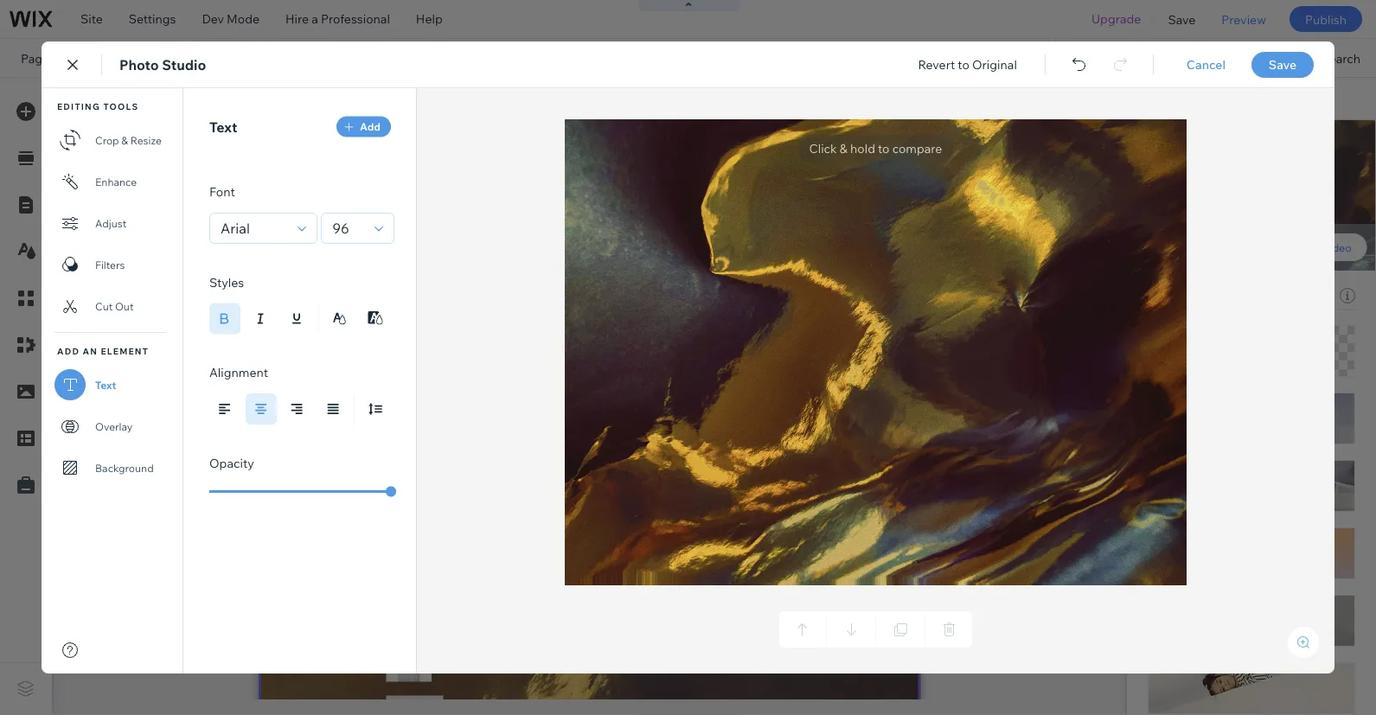Task type: vqa. For each thing, say whether or not it's contained in the screenshot.
THE SITE to the bottom
no



Task type: locate. For each thing, give the bounding box(es) containing it.
0 vertical spatial settings
[[129, 11, 176, 26]]

title down "selected"
[[1148, 370, 1173, 385]]

a
[[312, 11, 318, 26]]

preview
[[1222, 11, 1267, 27]]

publish button
[[1290, 6, 1363, 32]]

the
[[1197, 489, 1216, 504]]

preview button
[[1209, 0, 1280, 38]]

settings button
[[1148, 530, 1212, 551]]

settings left dev at the top left
[[129, 11, 176, 26]]

0 horizontal spatial settings
[[129, 11, 176, 26]]

title down color
[[1148, 284, 1173, 299]]

settings down from
[[1160, 534, 1201, 547]]

your
[[1222, 505, 1247, 520]]

1 horizontal spatial settings
[[1160, 534, 1201, 547]]

search inside button
[[1322, 50, 1361, 66]]

search inside manage the content of search results from your dashboard.
[[1279, 489, 1318, 504]]

video
[[1324, 241, 1352, 254]]

1 vertical spatial settings
[[1160, 534, 1201, 547]]

search
[[65, 50, 105, 66], [1322, 50, 1361, 66], [844, 131, 878, 144], [1160, 318, 1205, 335], [1160, 403, 1205, 421], [1148, 459, 1188, 474], [1279, 489, 1318, 504]]

0 vertical spatial title
[[1148, 284, 1173, 299]]

tools
[[1239, 50, 1269, 66]]

title
[[1148, 284, 1173, 299], [1148, 370, 1173, 385]]

search results
[[65, 50, 149, 66], [1160, 318, 1255, 335], [1160, 403, 1255, 421], [1148, 459, 1232, 474]]

manage the content of search results from your dashboard.
[[1148, 489, 1318, 520]]

save
[[1169, 11, 1196, 27]]

2 title from the top
[[1148, 370, 1173, 385]]

dev mode
[[202, 11, 260, 26]]

1 vertical spatial title
[[1148, 370, 1173, 385]]

results
[[108, 50, 149, 66], [880, 131, 916, 144], [1208, 318, 1255, 335], [1208, 403, 1255, 421], [1191, 459, 1232, 474], [1148, 505, 1190, 520]]

hire
[[286, 11, 309, 26]]

professional
[[321, 11, 390, 26]]

layout
[[1308, 135, 1347, 150]]

help
[[416, 11, 443, 26]]

1 title from the top
[[1148, 284, 1173, 299]]

tools button
[[1203, 39, 1285, 77]]

50%
[[1166, 50, 1190, 66]]

save button
[[1156, 0, 1209, 38]]

hire a professional
[[286, 11, 390, 26]]

upgrade
[[1092, 11, 1142, 26]]

settings
[[129, 11, 176, 26], [1160, 534, 1201, 547]]

selected
[[1148, 288, 1199, 303]]



Task type: describe. For each thing, give the bounding box(es) containing it.
dev
[[202, 11, 224, 26]]

section background
[[1148, 177, 1263, 193]]

color
[[1163, 241, 1190, 254]]

site
[[80, 11, 103, 26]]

50% button
[[1138, 39, 1202, 77]]

selected backgrounds
[[1148, 288, 1275, 303]]

of
[[1265, 489, 1276, 504]]

from
[[1193, 505, 1219, 520]]

backgrounds
[[1201, 288, 1275, 303]]

mode
[[227, 11, 260, 26]]

dashboard.
[[1250, 505, 1315, 520]]

content
[[1180, 135, 1226, 150]]

content
[[1218, 489, 1262, 504]]

results inside manage the content of search results from your dashboard.
[[1148, 505, 1190, 520]]

settings inside button
[[1160, 534, 1201, 547]]

section: search results
[[802, 131, 916, 144]]

section
[[1148, 177, 1192, 193]]

search button
[[1285, 39, 1377, 77]]

section:
[[802, 131, 842, 144]]

manage
[[1148, 489, 1194, 504]]

publish
[[1306, 11, 1347, 27]]

background
[[1195, 177, 1263, 193]]



